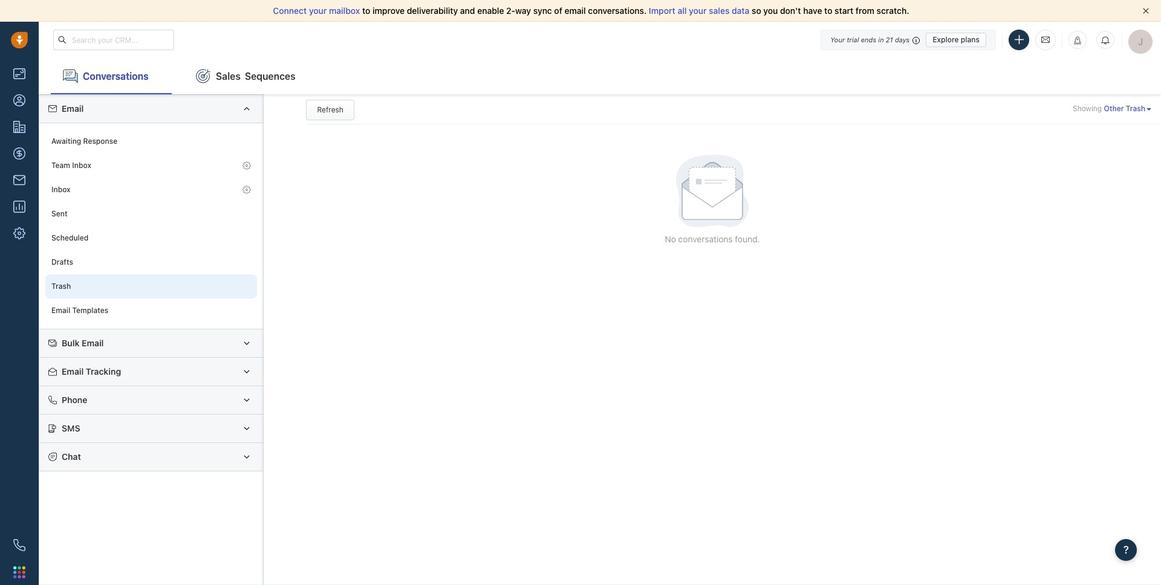 Task type: vqa. For each thing, say whether or not it's contained in the screenshot.
conversations
yes



Task type: describe. For each thing, give the bounding box(es) containing it.
deliverability
[[407, 5, 458, 16]]

phone element
[[7, 534, 31, 558]]

email templates link
[[45, 299, 257, 323]]

from
[[856, 5, 875, 16]]

bulk email
[[62, 338, 104, 349]]

of
[[555, 5, 563, 16]]

import
[[649, 5, 676, 16]]

21
[[886, 35, 894, 43]]

drafts link
[[45, 251, 257, 275]]

explore plans link
[[927, 32, 987, 47]]

email for email templates
[[51, 306, 70, 316]]

email
[[565, 5, 586, 16]]

2-
[[507, 5, 516, 16]]

team inbox link
[[45, 154, 257, 178]]

ends
[[862, 35, 877, 43]]

showing
[[1074, 104, 1103, 113]]

1 to from the left
[[362, 5, 371, 16]]

found.
[[735, 234, 760, 244]]

trial
[[847, 35, 860, 43]]

tab list containing conversations
[[39, 58, 1162, 94]]

conversations
[[679, 234, 733, 244]]

improve
[[373, 5, 405, 16]]

connect
[[273, 5, 307, 16]]

connect your mailbox link
[[273, 5, 362, 16]]

what's new image
[[1074, 36, 1083, 45]]

conversations link
[[51, 58, 172, 94]]

connect your mailbox to improve deliverability and enable 2-way sync of email conversations. import all your sales data so you don't have to start from scratch.
[[273, 5, 910, 16]]

team inbox
[[51, 161, 91, 170]]

1 your from the left
[[309, 5, 327, 16]]

way
[[516, 5, 531, 16]]

sales
[[709, 5, 730, 16]]

inbox link
[[45, 178, 257, 202]]

scheduled
[[51, 234, 89, 243]]

close image
[[1144, 8, 1150, 14]]

other trash link
[[1105, 104, 1152, 113]]

1 horizontal spatial inbox
[[72, 161, 91, 170]]

sales sequences
[[216, 71, 296, 81]]

email tracking
[[62, 367, 121, 377]]

all
[[678, 5, 687, 16]]

enable
[[478, 5, 504, 16]]

and
[[460, 5, 475, 16]]

mailbox
[[329, 5, 360, 16]]

have
[[804, 5, 823, 16]]

don't
[[781, 5, 802, 16]]

2 your from the left
[[689, 5, 707, 16]]

drafts
[[51, 258, 73, 267]]



Task type: locate. For each thing, give the bounding box(es) containing it.
conversations
[[83, 71, 149, 81]]

0 vertical spatial trash
[[1127, 104, 1146, 113]]

0 horizontal spatial trash
[[51, 282, 71, 291]]

tab list
[[39, 58, 1162, 94]]

to right mailbox
[[362, 5, 371, 16]]

freshworks switcher image
[[13, 567, 25, 579]]

email templates
[[51, 306, 108, 316]]

days
[[896, 35, 910, 43]]

1 horizontal spatial to
[[825, 5, 833, 16]]

your left mailbox
[[309, 5, 327, 16]]

refresh button
[[306, 100, 355, 120]]

data
[[732, 5, 750, 16]]

your trial ends in 21 days
[[831, 35, 910, 43]]

tracking
[[86, 367, 121, 377]]

your
[[831, 35, 845, 43]]

send email image
[[1042, 35, 1051, 45]]

inbox inside "link"
[[51, 185, 71, 194]]

trash inside trash link
[[51, 282, 71, 291]]

sms
[[62, 424, 80, 434]]

inbox
[[72, 161, 91, 170], [51, 185, 71, 194]]

email for email
[[62, 103, 84, 114]]

so
[[752, 5, 762, 16]]

email left templates
[[51, 306, 70, 316]]

response
[[83, 137, 118, 146]]

awaiting response link
[[45, 129, 257, 154]]

your
[[309, 5, 327, 16], [689, 5, 707, 16]]

0 vertical spatial inbox
[[72, 161, 91, 170]]

phone image
[[13, 540, 25, 552]]

plans
[[961, 35, 980, 44]]

2 to from the left
[[825, 5, 833, 16]]

conversations.
[[588, 5, 647, 16]]

trash
[[1127, 104, 1146, 113], [51, 282, 71, 291]]

templates
[[72, 306, 108, 316]]

1 vertical spatial inbox
[[51, 185, 71, 194]]

explore plans
[[933, 35, 980, 44]]

scheduled link
[[45, 226, 257, 251]]

sent
[[51, 210, 68, 219]]

email up awaiting
[[62, 103, 84, 114]]

email up phone
[[62, 367, 84, 377]]

inbox down team
[[51, 185, 71, 194]]

refresh
[[317, 105, 344, 114]]

trash link
[[45, 275, 257, 299]]

phone
[[62, 395, 87, 405]]

trash right other
[[1127, 104, 1146, 113]]

0 horizontal spatial inbox
[[51, 185, 71, 194]]

email for email tracking
[[62, 367, 84, 377]]

awaiting response
[[51, 137, 118, 146]]

inbox right team
[[72, 161, 91, 170]]

other
[[1105, 104, 1125, 113]]

explore
[[933, 35, 959, 44]]

email inside email templates link
[[51, 306, 70, 316]]

trash down the drafts
[[51, 282, 71, 291]]

sales sequences link
[[184, 58, 308, 94]]

0 horizontal spatial to
[[362, 5, 371, 16]]

Search your CRM... text field
[[53, 30, 174, 50]]

sync
[[534, 5, 552, 16]]

no conversations found.
[[665, 234, 760, 244]]

in
[[879, 35, 884, 43]]

email right bulk
[[82, 338, 104, 349]]

0 horizontal spatial your
[[309, 5, 327, 16]]

sales
[[216, 71, 241, 81]]

1 horizontal spatial trash
[[1127, 104, 1146, 113]]

your right all
[[689, 5, 707, 16]]

team
[[51, 161, 70, 170]]

no
[[665, 234, 676, 244]]

sent link
[[45, 202, 257, 226]]

email
[[62, 103, 84, 114], [51, 306, 70, 316], [82, 338, 104, 349], [62, 367, 84, 377]]

import all your sales data link
[[649, 5, 752, 16]]

other trash
[[1105, 104, 1146, 113]]

chat
[[62, 452, 81, 462]]

to left start
[[825, 5, 833, 16]]

bulk
[[62, 338, 80, 349]]

1 vertical spatial trash
[[51, 282, 71, 291]]

awaiting
[[51, 137, 81, 146]]

start
[[835, 5, 854, 16]]

you
[[764, 5, 778, 16]]

to
[[362, 5, 371, 16], [825, 5, 833, 16]]

1 horizontal spatial your
[[689, 5, 707, 16]]

scratch.
[[877, 5, 910, 16]]

sequences
[[245, 71, 296, 81]]



